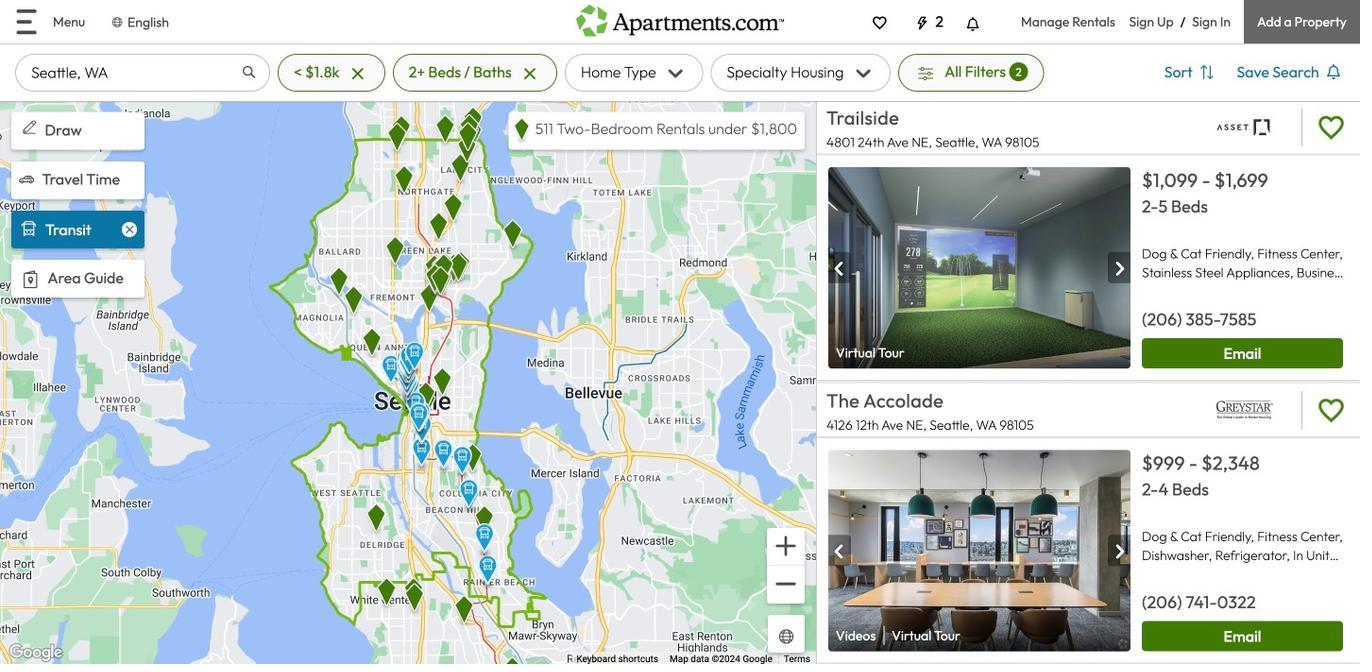 Task type: vqa. For each thing, say whether or not it's contained in the screenshot.
that at the bottom of page
no



Task type: locate. For each thing, give the bounding box(es) containing it.
asset living image
[[1200, 104, 1291, 150]]

placard image image
[[829, 253, 851, 284], [1108, 253, 1131, 284], [829, 536, 851, 567], [1108, 536, 1131, 567]]

2 vertical spatial margin image
[[17, 266, 43, 293]]

apartments.com logo image
[[576, 0, 784, 36]]

building photo - the accolade image
[[829, 450, 1131, 652]]

margin image
[[19, 117, 40, 138], [19, 172, 34, 187], [17, 266, 43, 293]]

satellite view image
[[776, 626, 797, 647]]



Task type: describe. For each thing, give the bounding box(es) containing it.
map region
[[0, 101, 816, 664]]

building photo - trailside image
[[829, 167, 1131, 369]]

1 vertical spatial margin image
[[19, 172, 34, 187]]

Location or Point of Interest text field
[[15, 54, 270, 92]]

google image
[[5, 641, 67, 664]]

0 vertical spatial margin image
[[19, 117, 40, 138]]



